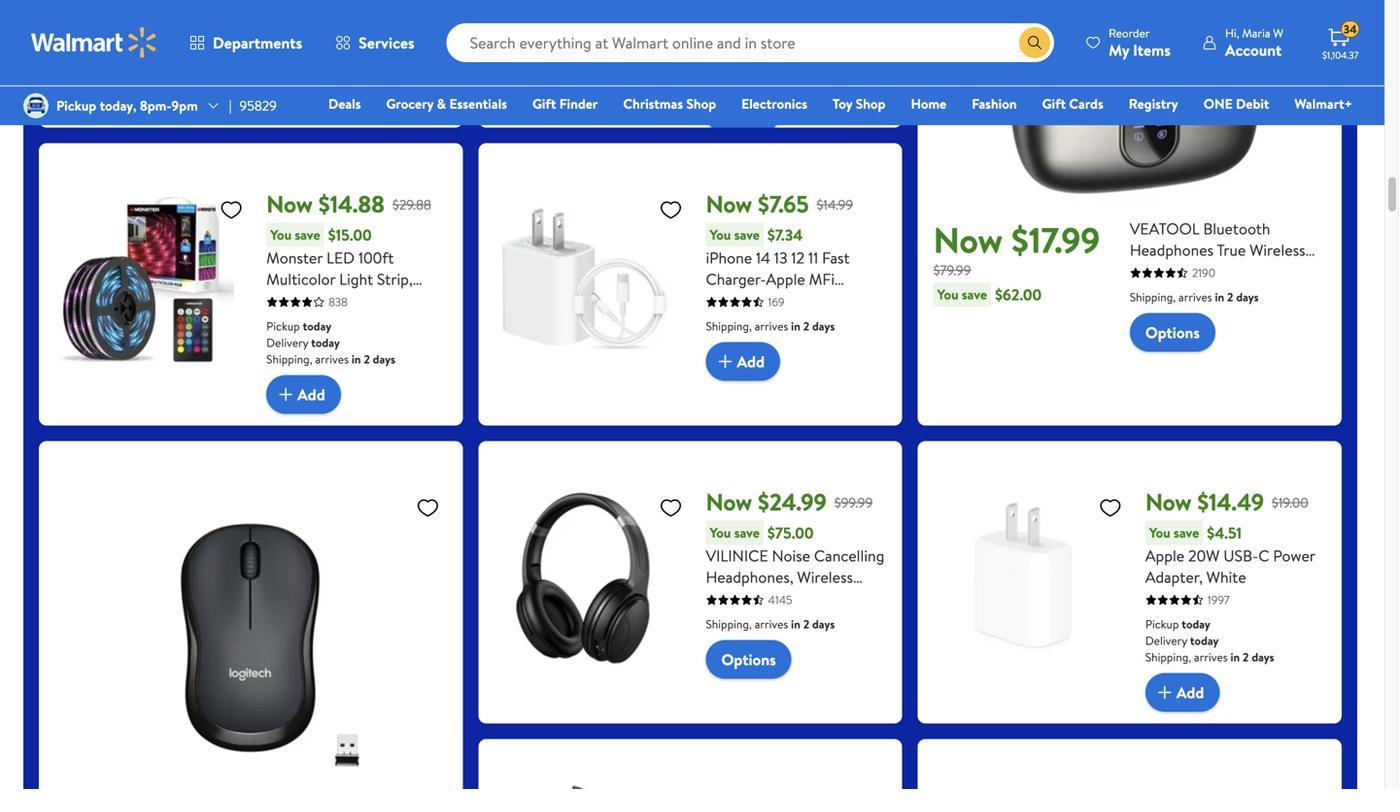 Task type: locate. For each thing, give the bounding box(es) containing it.
now $17.99 $79.99 you save $62.00
[[933, 216, 1100, 306]]

add for now $14.49
[[1176, 682, 1204, 704]]

ipx7
[[1130, 325, 1160, 346]]

gift cards
[[1042, 94, 1103, 113]]

1 vertical spatial earbuds
[[1130, 346, 1184, 368]]

1 vertical spatial 20w
[[1188, 546, 1220, 567]]

100ft
[[358, 247, 394, 269]]

with
[[1130, 304, 1159, 325], [842, 311, 871, 333], [1187, 346, 1216, 368], [788, 354, 816, 376], [793, 610, 822, 631]]

waterproof
[[1163, 325, 1241, 346]]

power
[[1130, 282, 1172, 304], [706, 311, 748, 333], [1273, 546, 1315, 567]]

you up the vilinice
[[710, 524, 731, 543]]

1 vertical spatial shipping, arrives in 2 days
[[706, 318, 835, 335]]

2 up electronics link
[[803, 70, 809, 87]]

add to cart image
[[714, 350, 737, 374], [1153, 682, 1176, 705]]

one debit
[[1204, 94, 1269, 113]]

options down display
[[1145, 322, 1200, 344]]

true
[[1217, 240, 1246, 261]]

you for now $7.65
[[710, 225, 731, 244]]

$14.88
[[318, 188, 385, 221]]

pickup
[[706, 37, 739, 54], [56, 96, 96, 115], [266, 318, 300, 335], [1145, 617, 1179, 633]]

options down shipping, arrives in 3+ days
[[282, 53, 337, 74]]

add to cart image left electronics
[[714, 102, 737, 125]]

fast
[[822, 247, 850, 269]]

now inside now $17.99 $79.99 you save $62.00
[[933, 216, 1003, 264]]

my
[[1109, 39, 1129, 61]]

1 horizontal spatial wireless
[[1162, 304, 1218, 325]]

options link down display
[[1130, 313, 1215, 352]]

you inside you save $75.00 vilinice noise cancelling headphones, wireless bluetooth over ear headphones with microphone, black, q8
[[710, 524, 731, 543]]

services button
[[319, 19, 431, 66]]

2 vertical spatial options
[[721, 650, 776, 671]]

1 vertical spatial charging
[[735, 333, 796, 354]]

2 horizontal spatial pickup today delivery today shipping, arrives in 2 days
[[1145, 617, 1274, 666]]

headphones up 2190
[[1130, 240, 1214, 261]]

you save $7.34 iphone 14 13 12 11 fast charger-apple mfi certified-20w pd type c power wall charger with 6ft charging cable compatible with iphone 14/14 pro max/13/13 mini/13 pro/13 pro max/12/12 pro/ipad air
[[706, 225, 877, 440]]

1 vertical spatial apple
[[1145, 546, 1185, 567]]

bluetooth up playback
[[1203, 218, 1270, 240]]

shipping, arrives in 2 days down 2190
[[1130, 289, 1259, 306]]

headphones
[[1130, 240, 1214, 261], [706, 610, 790, 631]]

pickup today delivery today shipping, arrives in 2 days down 838
[[266, 318, 395, 368]]

save left the $4.51
[[1174, 524, 1199, 543]]

1 horizontal spatial pickup today delivery today shipping, arrives in 2 days
[[706, 37, 835, 87]]

bluetooth
[[1203, 218, 1270, 240], [706, 588, 773, 610]]

shipping,
[[266, 20, 312, 37], [706, 70, 752, 87], [1130, 289, 1176, 306], [706, 318, 752, 335], [266, 351, 312, 368], [706, 617, 752, 633], [1145, 650, 1191, 666]]

0 horizontal spatial shop
[[686, 94, 716, 113]]

led inside you save $15.00 monster led 100ft multicolor light strip, indoor locations, bedrooms, remote control
[[326, 247, 355, 269]]

0 vertical spatial add to cart image
[[714, 350, 737, 374]]

1 horizontal spatial headphones
[[1130, 240, 1214, 261]]

add button for now $14.88
[[266, 376, 341, 414]]

0 horizontal spatial add to cart image
[[714, 350, 737, 374]]

apple inside you save $7.34 iphone 14 13 12 11 fast charger-apple mfi certified-20w pd type c power wall charger with 6ft charging cable compatible with iphone 14/14 pro max/13/13 mini/13 pro/13 pro max/12/12 pro/ipad air
[[766, 269, 805, 290]]

you inside you save $7.34 iphone 14 13 12 11 fast charger-apple mfi certified-20w pd type c power wall charger with 6ft charging cable compatible with iphone 14/14 pro max/13/13 mini/13 pro/13 pro max/12/12 pro/ipad air
[[710, 225, 731, 244]]

1 vertical spatial c
[[1258, 546, 1269, 567]]

now up the vilinice
[[706, 486, 752, 519]]

2 vertical spatial wireless
[[797, 567, 853, 588]]

deals
[[328, 94, 361, 113]]

1 vertical spatial delivery
[[266, 335, 308, 351]]

1 vertical spatial ear
[[814, 588, 836, 610]]

2 horizontal spatial delivery
[[1145, 633, 1187, 650]]

finder
[[559, 94, 598, 113]]

$7.65
[[758, 188, 809, 221]]

you down "$79.99"
[[937, 285, 958, 304]]

shipping, down adapter,
[[1145, 650, 1191, 666]]

charger
[[784, 311, 838, 333]]

today,
[[100, 96, 136, 115]]

iphone down charger
[[820, 354, 866, 376]]

pro/ipad
[[776, 418, 834, 440]]

options down 4145
[[721, 650, 776, 671]]

you
[[270, 225, 292, 244], [710, 225, 731, 244], [937, 285, 958, 304], [710, 524, 731, 543], [1149, 524, 1170, 543]]

with inside you save $75.00 vilinice noise cancelling headphones, wireless bluetooth over ear headphones with microphone, black, q8
[[793, 610, 822, 631]]

options for the middle options 'link'
[[1145, 322, 1200, 344]]

delivery up electronics link
[[706, 54, 748, 70]]

9pm
[[171, 96, 198, 115]]

options link down shipping, arrives in 3+ days
[[266, 44, 352, 83]]

12
[[791, 247, 805, 269]]

apple up 169
[[766, 269, 805, 290]]

add to cart image
[[714, 102, 737, 125], [274, 383, 297, 407]]

2 vertical spatial power
[[1273, 546, 1315, 567]]

2 horizontal spatial options
[[1145, 322, 1200, 344]]

save for now $14.49
[[1174, 524, 1199, 543]]

2 vertical spatial options link
[[706, 641, 792, 680]]

microphone,
[[706, 631, 791, 652]]

earbuds down veatool
[[1130, 261, 1184, 282]]

shop right christmas
[[686, 94, 716, 113]]

1 horizontal spatial add to cart image
[[714, 102, 737, 125]]

now for $14.49
[[1145, 486, 1192, 519]]

you for now $24.99
[[710, 524, 731, 543]]

save inside you save $15.00 monster led 100ft multicolor light strip, indoor locations, bedrooms, remote control
[[295, 225, 320, 244]]

2 horizontal spatial wireless
[[1250, 240, 1305, 261]]

now up $62.00
[[933, 216, 1003, 264]]

2 vertical spatial delivery
[[1145, 633, 1187, 650]]

walmart+ link
[[1286, 93, 1361, 114]]

0 vertical spatial 20w
[[772, 290, 804, 311]]

1 horizontal spatial gift
[[1042, 94, 1066, 113]]

save up 14
[[734, 225, 760, 244]]

led down $15.00
[[326, 247, 355, 269]]

one debit link
[[1195, 93, 1278, 114]]

0 horizontal spatial bluetooth
[[706, 588, 773, 610]]

0 vertical spatial headphones
[[1130, 240, 1214, 261]]

shipping, arrives in 2 days for $7.65
[[706, 318, 835, 335]]

q8
[[838, 631, 859, 652]]

type
[[831, 290, 863, 311]]

you up charger-
[[710, 225, 731, 244]]

0 horizontal spatial 20w
[[772, 290, 804, 311]]

1 horizontal spatial 20w
[[1188, 546, 1220, 567]]

now left $7.65
[[706, 188, 752, 221]]

shipping, arrives in 2 days for $24.99
[[706, 617, 835, 633]]

0 vertical spatial ear
[[1263, 325, 1285, 346]]

1 horizontal spatial iphone
[[820, 354, 866, 376]]

Walmart Site-Wide search field
[[447, 23, 1054, 62]]

you inside you save $15.00 monster led 100ft multicolor light strip, indoor locations, bedrooms, remote control
[[270, 225, 292, 244]]

2190
[[1192, 265, 1215, 281]]

save up the vilinice
[[734, 524, 760, 543]]

led inside veatool bluetooth headphones true wireless earbuds 60h playback led power display earphones with wireless charging case ipx7 waterproof in-ear earbuds with mic for tv smart phone computer laptop
[[1283, 261, 1312, 282]]

arrives down the "1997"
[[1194, 650, 1228, 666]]

days
[[380, 20, 402, 37], [812, 70, 835, 87], [1236, 289, 1259, 306], [812, 318, 835, 335], [373, 351, 395, 368], [812, 617, 835, 633], [1252, 650, 1274, 666]]

bluetooth down the vilinice
[[706, 588, 773, 610]]

1 horizontal spatial shop
[[856, 94, 886, 113]]

1 horizontal spatial bluetooth
[[1203, 218, 1270, 240]]

with left q8
[[793, 610, 822, 631]]

shipping, down "certified-" at the top right of page
[[706, 318, 752, 335]]

arrives up electronics link
[[755, 70, 788, 87]]

departments
[[213, 32, 302, 53]]

power inside veatool bluetooth headphones true wireless earbuds 60h playback led power display earphones with wireless charging case ipx7 waterproof in-ear earbuds with mic for tv smart phone computer laptop
[[1130, 282, 1172, 304]]

0 vertical spatial bluetooth
[[1203, 218, 1270, 240]]

1 vertical spatial add to cart image
[[274, 383, 297, 407]]

pro right pro/13
[[804, 397, 828, 418]]

indoor
[[266, 290, 310, 311]]

now $7.65 $14.99
[[706, 188, 853, 221]]

options for the bottom options 'link'
[[721, 650, 776, 671]]

arrives left 3+ at the left
[[315, 20, 349, 37]]

in down white
[[1230, 650, 1240, 666]]

1 horizontal spatial ear
[[1263, 325, 1285, 346]]

electronics
[[741, 94, 807, 113]]

save inside you save $7.34 iphone 14 13 12 11 fast charger-apple mfi certified-20w pd type c power wall charger with 6ft charging cable compatible with iphone 14/14 pro max/13/13 mini/13 pro/13 pro max/12/12 pro/ipad air
[[734, 225, 760, 244]]

1 horizontal spatial options link
[[706, 641, 792, 680]]

walmart+
[[1294, 94, 1352, 113]]

1 horizontal spatial add to cart image
[[1153, 682, 1176, 705]]

led
[[326, 247, 355, 269], [1283, 261, 1312, 282]]

1 vertical spatial options
[[1145, 322, 1200, 344]]

shipping, arrives in 2 days
[[1130, 289, 1259, 306], [706, 318, 835, 335], [706, 617, 835, 633]]

 image
[[23, 93, 49, 119]]

you up adapter,
[[1149, 524, 1170, 543]]

toy shop
[[833, 94, 886, 113]]

charging down playback
[[1222, 304, 1283, 325]]

now up monster
[[266, 188, 313, 221]]

ear inside you save $75.00 vilinice noise cancelling headphones, wireless bluetooth over ear headphones with microphone, black, q8
[[814, 588, 836, 610]]

you inside "you save $4.51 apple 20w usb-c power adapter, white"
[[1149, 524, 1170, 543]]

0 horizontal spatial apple
[[766, 269, 805, 290]]

charging inside you save $7.34 iphone 14 13 12 11 fast charger-apple mfi certified-20w pd type c power wall charger with 6ft charging cable compatible with iphone 14/14 pro max/13/13 mini/13 pro/13 pro max/12/12 pro/ipad air
[[735, 333, 796, 354]]

1 horizontal spatial delivery
[[706, 54, 748, 70]]

tv
[[1271, 346, 1289, 368]]

gift
[[532, 94, 556, 113], [1042, 94, 1066, 113]]

1 horizontal spatial c
[[1258, 546, 1269, 567]]

gift left 'cards'
[[1042, 94, 1066, 113]]

0 horizontal spatial iphone
[[706, 247, 752, 269]]

iphone left 14
[[706, 247, 752, 269]]

options link
[[266, 44, 352, 83], [1130, 313, 1215, 352], [706, 641, 792, 680]]

earbuds
[[1130, 261, 1184, 282], [1130, 346, 1184, 368]]

0 horizontal spatial c
[[866, 290, 877, 311]]

save for now $7.65
[[734, 225, 760, 244]]

delivery down bedrooms,
[[266, 335, 308, 351]]

save down "$79.99"
[[962, 285, 987, 304]]

0 vertical spatial power
[[1130, 282, 1172, 304]]

0 horizontal spatial charging
[[735, 333, 796, 354]]

earbuds up laptop
[[1130, 346, 1184, 368]]

0 vertical spatial earbuds
[[1130, 261, 1184, 282]]

certified-
[[706, 290, 772, 311]]

2
[[803, 70, 809, 87], [1227, 289, 1233, 306], [803, 318, 809, 335], [364, 351, 370, 368], [803, 617, 809, 633], [1243, 650, 1249, 666]]

0 horizontal spatial options link
[[266, 44, 352, 83]]

ear right the over
[[814, 588, 836, 610]]

1 horizontal spatial apple
[[1145, 546, 1185, 567]]

pickup today delivery today shipping, arrives in 2 days down the "1997"
[[1145, 617, 1274, 666]]

0 horizontal spatial add to cart image
[[274, 383, 297, 407]]

gift for gift cards
[[1042, 94, 1066, 113]]

charging down 169
[[735, 333, 796, 354]]

$1,104.37
[[1322, 49, 1359, 62]]

95829
[[239, 96, 277, 115]]

cable
[[800, 333, 839, 354]]

shipping, arrives in 2 days down 169
[[706, 318, 835, 335]]

1 gift from the left
[[532, 94, 556, 113]]

0 horizontal spatial power
[[706, 311, 748, 333]]

power up the ipx7
[[1130, 282, 1172, 304]]

0 horizontal spatial gift
[[532, 94, 556, 113]]

2 horizontal spatial power
[[1273, 546, 1315, 567]]

0 vertical spatial charging
[[1222, 304, 1283, 325]]

pickup today delivery today shipping, arrives in 2 days for now $14.49
[[1145, 617, 1274, 666]]

today
[[742, 37, 771, 54], [751, 54, 779, 70], [303, 318, 332, 335], [311, 335, 340, 351], [1182, 617, 1210, 633], [1190, 633, 1219, 650]]

now right add to favorites list, apple 20w usb-c power adapter, white image at the right bottom of the page
[[1145, 486, 1192, 519]]

registry link
[[1120, 93, 1187, 114]]

mini/13
[[706, 397, 754, 418]]

1 horizontal spatial led
[[1283, 261, 1312, 282]]

gift left finder at top
[[532, 94, 556, 113]]

strip,
[[377, 269, 413, 290]]

11
[[808, 247, 818, 269]]

20w
[[772, 290, 804, 311], [1188, 546, 1220, 567]]

0 horizontal spatial options
[[282, 53, 337, 74]]

shop right toy
[[856, 94, 886, 113]]

delivery
[[706, 54, 748, 70], [266, 335, 308, 351], [1145, 633, 1187, 650]]

charging
[[1222, 304, 1283, 325], [735, 333, 796, 354]]

electronics link
[[733, 93, 816, 114]]

0 vertical spatial options link
[[266, 44, 352, 83]]

pickup left "today,"
[[56, 96, 96, 115]]

1 vertical spatial power
[[706, 311, 748, 333]]

1 horizontal spatial charging
[[1222, 304, 1283, 325]]

you for now $14.49
[[1149, 524, 1170, 543]]

pro right 14/14 at the right of the page
[[744, 376, 768, 397]]

save inside you save $75.00 vilinice noise cancelling headphones, wireless bluetooth over ear headphones with microphone, black, q8
[[734, 524, 760, 543]]

| 95829
[[229, 96, 277, 115]]

0 vertical spatial apple
[[766, 269, 805, 290]]

1 shop from the left
[[686, 94, 716, 113]]

1 vertical spatial pickup today delivery today shipping, arrives in 2 days
[[266, 318, 395, 368]]

shop
[[686, 94, 716, 113], [856, 94, 886, 113]]

1 vertical spatial bluetooth
[[706, 588, 773, 610]]

earphones
[[1227, 282, 1298, 304]]

save up monster
[[295, 225, 320, 244]]

0 vertical spatial c
[[866, 290, 877, 311]]

apple left white
[[1145, 546, 1185, 567]]

20w down the $4.51
[[1188, 546, 1220, 567]]

headphones down 4145
[[706, 610, 790, 631]]

pro
[[744, 376, 768, 397], [804, 397, 828, 418]]

veatool bluetooth headphones true wireless earbuds 60h playback led power display earphones with wireless charging case ipx7 waterproof in-ear earbuds with mic for tv smart phone computer laptop
[[1130, 218, 1320, 411]]

0 vertical spatial options
[[282, 53, 337, 74]]

save inside now $17.99 $79.99 you save $62.00
[[962, 285, 987, 304]]

now $14.88 $29.88
[[266, 188, 431, 221]]

0 horizontal spatial wireless
[[797, 567, 853, 588]]

pickup today delivery today shipping, arrives in 2 days down 3
[[706, 37, 835, 87]]

c inside you save $7.34 iphone 14 13 12 11 fast charger-apple mfi certified-20w pd type c power wall charger with 6ft charging cable compatible with iphone 14/14 pro max/13/13 mini/13 pro/13 pro max/12/12 pro/ipad air
[[866, 290, 877, 311]]

0 vertical spatial add to cart image
[[714, 102, 737, 125]]

ear inside veatool bluetooth headphones true wireless earbuds 60h playback led power display earphones with wireless charging case ipx7 waterproof in-ear earbuds with mic for tv smart phone computer laptop
[[1263, 325, 1285, 346]]

0 vertical spatial shipping, arrives in 2 days
[[1130, 289, 1259, 306]]

Search search field
[[447, 23, 1054, 62]]

power right usb-
[[1273, 546, 1315, 567]]

now for $24.99
[[706, 486, 752, 519]]

0 horizontal spatial pro
[[744, 376, 768, 397]]

bluetooth inside veatool bluetooth headphones true wireless earbuds 60h playback led power display earphones with wireless charging case ipx7 waterproof in-ear earbuds with mic for tv smart phone computer laptop
[[1203, 218, 1270, 240]]

20w left the pd
[[772, 290, 804, 311]]

2 shop from the left
[[856, 94, 886, 113]]

computer
[[1220, 368, 1289, 389]]

0 horizontal spatial led
[[326, 247, 355, 269]]

2 down the pd
[[803, 318, 809, 335]]

shipping, left 3+ at the left
[[266, 20, 312, 37]]

bluetooth inside you save $75.00 vilinice noise cancelling headphones, wireless bluetooth over ear headphones with microphone, black, q8
[[706, 588, 773, 610]]

ear left "case"
[[1263, 325, 1285, 346]]

you up monster
[[270, 225, 292, 244]]

0 vertical spatial iphone
[[706, 247, 752, 269]]

shipping, arrives in 2 days down 4145
[[706, 617, 835, 633]]

0 horizontal spatial pickup today delivery today shipping, arrives in 2 days
[[266, 318, 395, 368]]

1 vertical spatial wireless
[[1162, 304, 1218, 325]]

$14.99
[[817, 195, 853, 214]]

arrives down 4145
[[755, 617, 788, 633]]

power inside you save $7.34 iphone 14 13 12 11 fast charger-apple mfi certified-20w pd type c power wall charger with 6ft charging cable compatible with iphone 14/14 pro max/13/13 mini/13 pro/13 pro max/12/12 pro/ipad air
[[706, 311, 748, 333]]

with right cable
[[842, 311, 871, 333]]

0 horizontal spatial headphones
[[706, 610, 790, 631]]

2 gift from the left
[[1042, 94, 1066, 113]]

power inside "you save $4.51 apple 20w usb-c power adapter, white"
[[1273, 546, 1315, 567]]

save inside "you save $4.51 apple 20w usb-c power adapter, white"
[[1174, 524, 1199, 543]]

1 horizontal spatial options
[[721, 650, 776, 671]]

shipping, down headphones,
[[706, 617, 752, 633]]

0 vertical spatial wireless
[[1250, 240, 1305, 261]]

0 horizontal spatial delivery
[[266, 335, 308, 351]]

save
[[295, 225, 320, 244], [734, 225, 760, 244], [962, 285, 987, 304], [734, 524, 760, 543], [1174, 524, 1199, 543]]

c right type at the right top of the page
[[866, 290, 877, 311]]

2 vertical spatial shipping, arrives in 2 days
[[706, 617, 835, 633]]

wall
[[752, 311, 780, 333]]

1 vertical spatial headphones
[[706, 610, 790, 631]]

power left wall
[[706, 311, 748, 333]]

2 vertical spatial pickup today delivery today shipping, arrives in 2 days
[[1145, 617, 1274, 666]]

1 vertical spatial add to cart image
[[1153, 682, 1176, 705]]

apple inside "you save $4.51 apple 20w usb-c power adapter, white"
[[1145, 546, 1185, 567]]

led up "case"
[[1283, 261, 1312, 282]]

add
[[737, 103, 765, 124], [737, 351, 765, 372], [297, 384, 325, 406], [1176, 682, 1204, 704]]

ear
[[1263, 325, 1285, 346], [814, 588, 836, 610]]

2 horizontal spatial options link
[[1130, 313, 1215, 352]]

0 horizontal spatial ear
[[814, 588, 836, 610]]

20w inside you save $7.34 iphone 14 13 12 11 fast charger-apple mfi certified-20w pd type c power wall charger with 6ft charging cable compatible with iphone 14/14 pro max/13/13 mini/13 pro/13 pro max/12/12 pro/ipad air
[[772, 290, 804, 311]]

1 horizontal spatial power
[[1130, 282, 1172, 304]]

laptop
[[1130, 389, 1176, 411]]

mic
[[1220, 346, 1244, 368]]

add to cart image down control
[[274, 383, 297, 407]]

c right white
[[1258, 546, 1269, 567]]

delivery down adapter,
[[1145, 633, 1187, 650]]

you inside now $17.99 $79.99 you save $62.00
[[937, 285, 958, 304]]

8pm-
[[140, 96, 171, 115]]

options link down 4145
[[706, 641, 792, 680]]



Task type: vqa. For each thing, say whether or not it's contained in the screenshot.
Share actions image related to College
no



Task type: describe. For each thing, give the bounding box(es) containing it.
$17.99
[[1011, 216, 1100, 264]]

walmart image
[[31, 27, 157, 58]]

gift cards link
[[1033, 93, 1112, 114]]

c inside "you save $4.51 apple 20w usb-c power adapter, white"
[[1258, 546, 1269, 567]]

now $24.99 $99.99
[[706, 486, 873, 519]]

headphones inside you save $75.00 vilinice noise cancelling headphones, wireless bluetooth over ear headphones with microphone, black, q8
[[706, 610, 790, 631]]

$7.34
[[767, 225, 803, 246]]

$19.00
[[1272, 493, 1309, 512]]

fashion link
[[963, 93, 1026, 114]]

$29.88
[[392, 195, 431, 214]]

monster
[[266, 247, 323, 269]]

add to favorites list, apple 20w usb-c power adapter, white image
[[1099, 496, 1122, 520]]

christmas shop
[[623, 94, 716, 113]]

you for now $14.88
[[270, 225, 292, 244]]

you save $4.51 apple 20w usb-c power adapter, white
[[1145, 523, 1315, 588]]

2 right display
[[1227, 289, 1233, 306]]

$62.00
[[995, 284, 1042, 306]]

$14.49
[[1197, 486, 1264, 519]]

wireless inside you save $75.00 vilinice noise cancelling headphones, wireless bluetooth over ear headphones with microphone, black, q8
[[797, 567, 853, 588]]

pd
[[807, 290, 828, 311]]

|
[[229, 96, 232, 115]]

pickup today, 8pm-9pm
[[56, 96, 198, 115]]

max/12/12
[[706, 418, 772, 440]]

you save $15.00 monster led 100ft multicolor light strip, indoor locations, bedrooms, remote control
[[266, 225, 413, 354]]

display
[[1176, 282, 1224, 304]]

cancelling
[[814, 546, 884, 567]]

with left display
[[1130, 304, 1159, 325]]

home link
[[902, 93, 955, 114]]

case
[[1287, 304, 1320, 325]]

1 horizontal spatial pro
[[804, 397, 828, 418]]

add to favorites list, logitech silent wireless mouse, 2.4 ghz with usb receiver, 1000 dpi optical tracking, black image
[[416, 496, 439, 520]]

hi, maria w account
[[1225, 25, 1283, 61]]

w
[[1273, 25, 1283, 41]]

with down charger
[[788, 354, 816, 376]]

shipping, down walmart site-wide search field
[[706, 70, 752, 87]]

headphones,
[[706, 567, 793, 588]]

services
[[359, 32, 414, 53]]

headphones inside veatool bluetooth headphones true wireless earbuds 60h playback led power display earphones with wireless charging case ipx7 waterproof in-ear earbuds with mic for tv smart phone computer laptop
[[1130, 240, 1214, 261]]

20w inside "you save $4.51 apple 20w usb-c power adapter, white"
[[1188, 546, 1220, 567]]

locations,
[[314, 290, 382, 311]]

2 down white
[[1243, 650, 1249, 666]]

14/14
[[706, 376, 741, 397]]

1997
[[1207, 592, 1230, 609]]

shop for toy shop
[[856, 94, 886, 113]]

add to cart image inside 'add' button
[[274, 383, 297, 407]]

14
[[756, 247, 770, 269]]

&
[[437, 94, 446, 113]]

options for leftmost options 'link'
[[282, 53, 337, 74]]

in down remote
[[352, 351, 361, 368]]

3+
[[364, 20, 377, 37]]

add button for now $14.49
[[1145, 674, 1220, 713]]

playback
[[1221, 261, 1280, 282]]

christmas
[[623, 94, 683, 113]]

you save $75.00 vilinice noise cancelling headphones, wireless bluetooth over ear headphones with microphone, black, q8
[[706, 523, 884, 652]]

13
[[774, 247, 787, 269]]

shipping, arrives in 3+ days
[[266, 20, 402, 37]]

control
[[266, 333, 318, 354]]

charging inside veatool bluetooth headphones true wireless earbuds 60h playback led power display earphones with wireless charging case ipx7 waterproof in-ear earbuds with mic for tv smart phone computer laptop
[[1222, 304, 1283, 325]]

add to favorites list, iphone 14 13 12 11 fast charger-apple mfi certified-20w pd type c power wall charger with 6ft charging cable compatible with iphone 14/14 pro max/13/13 mini/13 pro/13 pro max/12/12 pro/ipad air image
[[659, 198, 683, 222]]

1 earbuds from the top
[[1130, 261, 1184, 282]]

$75.00
[[767, 523, 814, 544]]

light
[[339, 269, 373, 290]]

toy shop link
[[824, 93, 894, 114]]

6ft
[[706, 333, 731, 354]]

toy
[[833, 94, 852, 113]]

pickup up electronics link
[[706, 37, 739, 54]]

air
[[838, 418, 858, 440]]

add button for now $7.65
[[706, 343, 780, 381]]

add to favorites list, vilinice noise cancelling headphones, wireless bluetooth over ear headphones with microphone, black, q8 image
[[659, 496, 683, 520]]

add for now $7.65
[[737, 351, 765, 372]]

pickup down indoor
[[266, 318, 300, 335]]

smart
[[1130, 368, 1170, 389]]

deals link
[[320, 93, 370, 114]]

$99.99
[[834, 493, 873, 512]]

white
[[1206, 567, 1246, 588]]

grocery & essentials
[[386, 94, 507, 113]]

save for now $14.88
[[295, 225, 320, 244]]

$15.00
[[328, 225, 372, 246]]

now for $14.88
[[266, 188, 313, 221]]

veatool
[[1130, 218, 1200, 240]]

arrives down bedrooms,
[[315, 351, 349, 368]]

max/13/13
[[772, 376, 838, 397]]

mfi
[[809, 269, 835, 290]]

shop for christmas shop
[[686, 94, 716, 113]]

shipping, up the ipx7
[[1130, 289, 1176, 306]]

1 vertical spatial iphone
[[820, 354, 866, 376]]

4145
[[768, 592, 792, 609]]

0 vertical spatial pickup today delivery today shipping, arrives in 2 days
[[706, 37, 835, 87]]

adapter,
[[1145, 567, 1203, 588]]

in down 2190
[[1215, 289, 1224, 306]]

for
[[1248, 346, 1268, 368]]

search icon image
[[1027, 35, 1043, 51]]

arrives down 2190
[[1179, 289, 1212, 306]]

with left mic
[[1187, 346, 1216, 368]]

add to cart image for now $14.49
[[1153, 682, 1176, 705]]

delivery for now $14.88
[[266, 335, 308, 351]]

one
[[1204, 94, 1233, 113]]

in down the over
[[791, 617, 800, 633]]

in-
[[1245, 325, 1263, 346]]

save for now $24.99
[[734, 524, 760, 543]]

$24.99
[[758, 486, 827, 519]]

multicolor
[[266, 269, 336, 290]]

bedrooms,
[[266, 311, 339, 333]]

add for now $14.88
[[297, 384, 325, 406]]

reorder
[[1109, 25, 1150, 41]]

add to cart image for now $7.65
[[714, 350, 737, 374]]

reorder my items
[[1109, 25, 1171, 61]]

now $14.49 $19.00
[[1145, 486, 1309, 519]]

over
[[777, 588, 811, 610]]

1 vertical spatial options link
[[1130, 313, 1215, 352]]

2 earbuds from the top
[[1130, 346, 1184, 368]]

2 down remote
[[364, 351, 370, 368]]

gift for gift finder
[[532, 94, 556, 113]]

shipping, down bedrooms,
[[266, 351, 312, 368]]

noise
[[772, 546, 810, 567]]

delivery for now $14.49
[[1145, 633, 1187, 650]]

christmas shop link
[[614, 93, 725, 114]]

$79.99
[[933, 261, 971, 280]]

grocery & essentials link
[[377, 93, 516, 114]]

in left 3+ at the left
[[352, 20, 361, 37]]

add to favorites list, monster led 100ft multicolor light strip, indoor locations, bedrooms, remote control image
[[220, 198, 243, 222]]

debit
[[1236, 94, 1269, 113]]

3
[[768, 13, 774, 29]]

now for $7.65
[[706, 188, 752, 221]]

departments button
[[173, 19, 319, 66]]

in up electronics link
[[791, 70, 800, 87]]

pickup down adapter,
[[1145, 617, 1179, 633]]

gift finder
[[532, 94, 598, 113]]

169
[[768, 294, 785, 311]]

charger-
[[706, 269, 766, 290]]

cards
[[1069, 94, 1103, 113]]

items
[[1133, 39, 1171, 61]]

pickup today delivery today shipping, arrives in 2 days for now $14.88
[[266, 318, 395, 368]]

in right wall
[[791, 318, 800, 335]]

2 down the over
[[803, 617, 809, 633]]

account
[[1225, 39, 1282, 61]]

vilinice
[[706, 546, 768, 567]]

arrives down 169
[[755, 318, 788, 335]]

hi,
[[1225, 25, 1239, 41]]

grocery
[[386, 94, 434, 113]]

0 vertical spatial delivery
[[706, 54, 748, 70]]

now for $17.99
[[933, 216, 1003, 264]]



